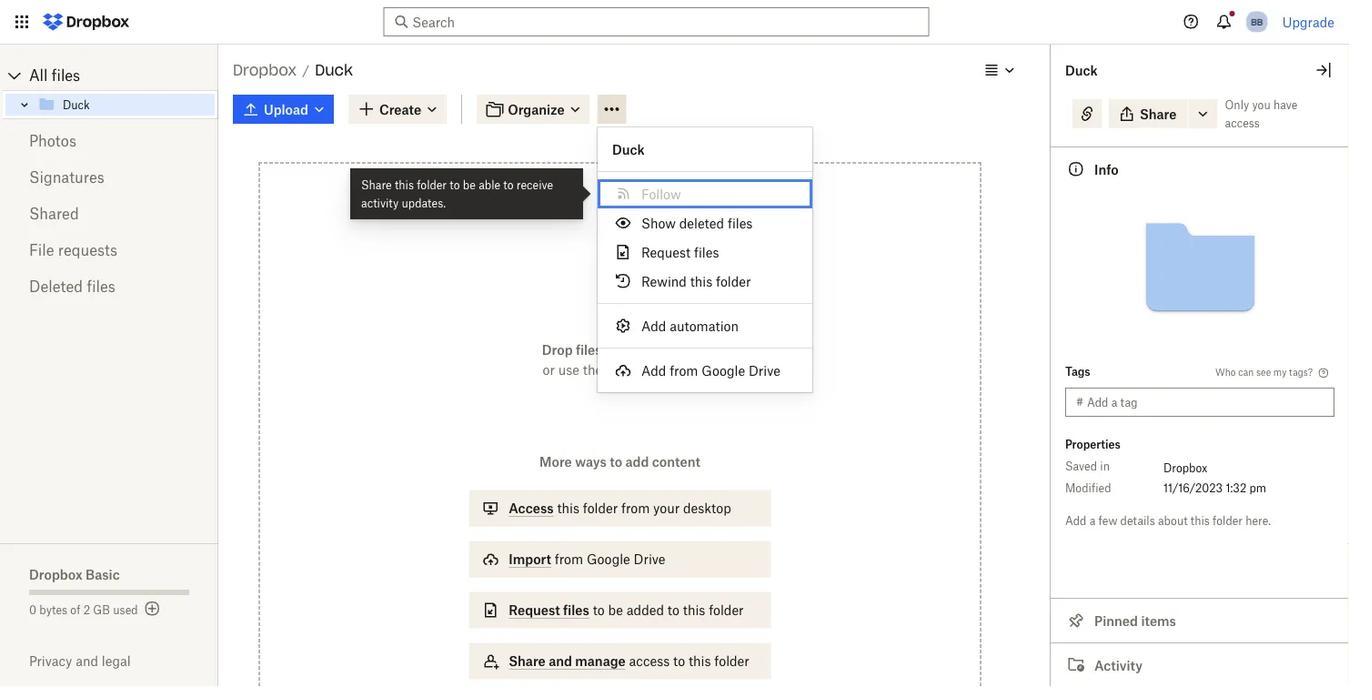 Task type: describe. For each thing, give the bounding box(es) containing it.
only
[[1225, 98, 1250, 111]]

access
[[509, 500, 554, 516]]

shared
[[29, 205, 79, 222]]

the
[[583, 362, 603, 378]]

google for add from google drive
[[702, 363, 745, 378]]

folder inside menu item
[[716, 273, 751, 289]]

a
[[1090, 514, 1096, 527]]

0 bytes of 2 gb used
[[29, 603, 138, 617]]

added
[[627, 602, 664, 618]]

tags
[[1066, 364, 1091, 378]]

dropbox / duck
[[233, 61, 353, 79]]

rewind this folder menu item
[[598, 267, 813, 296]]

#
[[1077, 395, 1084, 409]]

only you have access
[[1225, 98, 1298, 130]]

info button
[[1051, 147, 1350, 191]]

basic
[[86, 566, 120, 582]]

photos
[[29, 132, 76, 150]]

1:32
[[1226, 481, 1247, 495]]

have
[[1274, 98, 1298, 111]]

add automation menu item
[[598, 311, 813, 340]]

this right about
[[1191, 514, 1210, 527]]

close details pane image
[[1313, 59, 1335, 81]]

ways
[[575, 454, 607, 470]]

to inside drop files here to upload, or use the 'upload' button
[[636, 342, 649, 358]]

automation
[[670, 318, 739, 334]]

privacy
[[29, 653, 72, 669]]

file requests link
[[29, 232, 189, 268]]

details
[[1121, 514, 1155, 527]]

used
[[113, 603, 138, 617]]

request files menu item
[[598, 238, 813, 267]]

1 vertical spatial from
[[621, 500, 650, 516]]

add automation
[[642, 318, 739, 334]]

dropbox for dropbox basic
[[29, 566, 82, 582]]

drive for add from google drive
[[749, 363, 781, 378]]

show deleted files menu item
[[598, 208, 813, 238]]

saved
[[1066, 459, 1098, 473]]

access this folder from your desktop
[[509, 500, 731, 516]]

1 horizontal spatial dropbox link
[[1164, 459, 1208, 477]]

access for have
[[1225, 116, 1260, 130]]

share and manage access to this folder
[[509, 653, 750, 669]]

add a few details about this folder here.
[[1066, 514, 1271, 527]]

here
[[605, 342, 633, 358]]

gb
[[93, 603, 110, 617]]

from for add from google drive
[[670, 363, 698, 378]]

11/16/2023
[[1164, 481, 1223, 495]]

files inside show deleted files menu item
[[728, 215, 753, 231]]

file
[[29, 241, 54, 259]]

upgrade link
[[1283, 14, 1335, 30]]

and for share
[[549, 653, 572, 669]]

you
[[1253, 98, 1271, 111]]

this down request files to be added to this folder
[[689, 653, 711, 669]]

requests
[[58, 241, 117, 259]]

add for add a few details about this folder here.
[[1066, 514, 1087, 527]]

be
[[608, 602, 623, 618]]

file requests
[[29, 241, 117, 259]]

all files
[[29, 66, 80, 84]]

request for request files to be added to this folder
[[509, 602, 560, 618]]

add for add from google drive
[[642, 363, 666, 378]]

files for drop files here to upload, or use the 'upload' button
[[576, 342, 602, 358]]

saved in
[[1066, 459, 1110, 473]]

who can see my tags? image
[[1317, 366, 1331, 380]]

/
[[302, 62, 310, 78]]

who
[[1216, 366, 1236, 378]]

pm
[[1250, 481, 1267, 495]]

legal
[[102, 653, 131, 669]]

deleted
[[680, 215, 724, 231]]

add
[[626, 454, 649, 470]]

to right added
[[668, 602, 680, 618]]

dropbox logo - go to the homepage image
[[36, 7, 136, 36]]

more ways to add content
[[540, 454, 701, 470]]

share button
[[1109, 99, 1188, 128]]

manage
[[575, 653, 626, 669]]

privacy and legal link
[[29, 653, 218, 669]]

'upload'
[[606, 362, 654, 378]]

access for manage
[[629, 653, 670, 669]]

button
[[658, 362, 698, 378]]

request for request files
[[642, 244, 691, 260]]

few
[[1099, 514, 1118, 527]]

get more space image
[[142, 598, 163, 620]]

global header element
[[0, 0, 1350, 45]]

files for deleted files
[[87, 278, 115, 295]]

can
[[1239, 366, 1254, 378]]

0 vertical spatial dropbox link
[[233, 58, 297, 82]]



Task type: locate. For each thing, give the bounding box(es) containing it.
request inside the more ways to add content element
[[509, 602, 560, 618]]

show
[[642, 215, 676, 231]]

import from google drive
[[509, 551, 666, 567]]

1 vertical spatial google
[[587, 551, 630, 567]]

files for request files to be added to this folder
[[563, 602, 590, 618]]

files up 'the'
[[576, 342, 602, 358]]

google inside menu item
[[702, 363, 745, 378]]

1 vertical spatial dropbox link
[[1164, 459, 1208, 477]]

all
[[29, 66, 48, 84]]

import
[[509, 551, 551, 567]]

or
[[543, 362, 555, 378]]

request down import
[[509, 602, 560, 618]]

1 horizontal spatial drive
[[749, 363, 781, 378]]

share for share and manage access to this folder
[[509, 653, 546, 669]]

0 vertical spatial add
[[642, 318, 666, 334]]

to left be at the left of page
[[593, 602, 605, 618]]

more ways to add content element
[[465, 452, 775, 687]]

upload,
[[652, 342, 698, 358]]

0 horizontal spatial share
[[509, 653, 546, 669]]

and for privacy
[[76, 653, 98, 669]]

folder
[[716, 273, 751, 289], [583, 500, 618, 516], [1213, 514, 1243, 527], [709, 602, 744, 618], [715, 653, 750, 669]]

here.
[[1246, 514, 1271, 527]]

dropbox up 11/16/2023
[[1164, 461, 1208, 475]]

files
[[52, 66, 80, 84], [728, 215, 753, 231], [694, 244, 719, 260], [87, 278, 115, 295], [576, 342, 602, 358], [563, 602, 590, 618]]

files down show deleted files menu item
[[694, 244, 719, 260]]

signatures link
[[29, 159, 189, 196]]

in
[[1100, 459, 1110, 473]]

files inside deleted files link
[[87, 278, 115, 295]]

1 vertical spatial dropbox
[[1164, 461, 1208, 475]]

0 vertical spatial dropbox
[[233, 61, 297, 79]]

bytes
[[39, 603, 67, 617]]

files inside request files menu item
[[694, 244, 719, 260]]

about
[[1158, 514, 1188, 527]]

0 horizontal spatial from
[[555, 551, 583, 567]]

share left 'manage'
[[509, 653, 546, 669]]

to
[[636, 342, 649, 358], [610, 454, 623, 470], [593, 602, 605, 618], [668, 602, 680, 618], [673, 653, 685, 669]]

1 horizontal spatial access
[[1225, 116, 1260, 130]]

my
[[1274, 366, 1287, 378]]

and left the legal
[[76, 653, 98, 669]]

add left a
[[1066, 514, 1087, 527]]

request files
[[642, 244, 719, 260]]

and inside the more ways to add content element
[[549, 653, 572, 669]]

0 vertical spatial access
[[1225, 116, 1260, 130]]

add inside menu item
[[642, 363, 666, 378]]

files for request files
[[694, 244, 719, 260]]

signatures
[[29, 168, 104, 186]]

privacy and legal
[[29, 653, 131, 669]]

0 horizontal spatial drive
[[634, 551, 666, 567]]

0 vertical spatial request
[[642, 244, 691, 260]]

files inside all files "link"
[[52, 66, 80, 84]]

to down request files to be added to this folder
[[673, 653, 685, 669]]

0 horizontal spatial dropbox link
[[233, 58, 297, 82]]

2 vertical spatial dropbox
[[29, 566, 82, 582]]

1 horizontal spatial from
[[621, 500, 650, 516]]

0 vertical spatial from
[[670, 363, 698, 378]]

this right added
[[683, 602, 706, 618]]

1 vertical spatial share
[[509, 653, 546, 669]]

content
[[652, 454, 701, 470]]

see
[[1257, 366, 1271, 378]]

add inside menu item
[[642, 318, 666, 334]]

duck
[[315, 61, 353, 79], [1066, 62, 1098, 78], [63, 98, 90, 112], [612, 142, 645, 157]]

follow
[[642, 186, 681, 202]]

deleted
[[29, 278, 83, 295]]

photos link
[[29, 123, 189, 159]]

all files link
[[29, 61, 218, 90]]

access inside only you have access
[[1225, 116, 1260, 130]]

2 horizontal spatial dropbox
[[1164, 461, 1208, 475]]

dropbox link up 11/16/2023
[[1164, 459, 1208, 477]]

this
[[690, 273, 713, 289], [557, 500, 580, 516], [1191, 514, 1210, 527], [683, 602, 706, 618], [689, 653, 711, 669]]

shared link
[[29, 196, 189, 232]]

access inside the more ways to add content element
[[629, 653, 670, 669]]

0 horizontal spatial request
[[509, 602, 560, 618]]

drive for import from google drive
[[634, 551, 666, 567]]

share up the info dropdown button
[[1140, 106, 1177, 121]]

access
[[1225, 116, 1260, 130], [629, 653, 670, 669]]

and
[[76, 653, 98, 669], [549, 653, 572, 669]]

dropbox basic
[[29, 566, 120, 582]]

to right here
[[636, 342, 649, 358]]

add down upload,
[[642, 363, 666, 378]]

dropbox
[[233, 61, 297, 79], [1164, 461, 1208, 475], [29, 566, 82, 582]]

share inside the more ways to add content element
[[509, 653, 546, 669]]

0 horizontal spatial access
[[629, 653, 670, 669]]

show deleted files
[[642, 215, 753, 231]]

drive down add automation menu item
[[749, 363, 781, 378]]

share inside share 'button'
[[1140, 106, 1177, 121]]

request inside menu item
[[642, 244, 691, 260]]

dropbox up bytes
[[29, 566, 82, 582]]

files left be at the left of page
[[563, 602, 590, 618]]

rewind this folder
[[642, 273, 751, 289]]

1 vertical spatial drive
[[634, 551, 666, 567]]

files inside drop files here to upload, or use the 'upload' button
[[576, 342, 602, 358]]

tags?
[[1290, 366, 1313, 378]]

desktop
[[683, 500, 731, 516]]

use
[[558, 362, 580, 378]]

info
[[1095, 162, 1119, 177]]

11/16/2023 1:32 pm
[[1164, 481, 1267, 495]]

1 vertical spatial add
[[642, 363, 666, 378]]

share for share
[[1140, 106, 1177, 121]]

add for add automation
[[642, 318, 666, 334]]

1 horizontal spatial google
[[702, 363, 745, 378]]

2
[[83, 603, 90, 617]]

this down request files menu item
[[690, 273, 713, 289]]

files right deleted
[[728, 215, 753, 231]]

1 and from the left
[[76, 653, 98, 669]]

0 vertical spatial share
[[1140, 106, 1177, 121]]

files down file requests link
[[87, 278, 115, 295]]

follow menu item
[[598, 179, 813, 208]]

dropbox left /
[[233, 61, 297, 79]]

1 vertical spatial request
[[509, 602, 560, 618]]

add from google drive
[[642, 363, 781, 378]]

0 vertical spatial drive
[[749, 363, 781, 378]]

dropbox link
[[233, 58, 297, 82], [1164, 459, 1208, 477]]

properties
[[1066, 437, 1121, 451]]

1 horizontal spatial request
[[642, 244, 691, 260]]

1 horizontal spatial share
[[1140, 106, 1177, 121]]

google up be at the left of page
[[587, 551, 630, 567]]

from right import
[[555, 551, 583, 567]]

request up rewind
[[642, 244, 691, 260]]

more
[[540, 454, 572, 470]]

files inside the more ways to add content element
[[563, 602, 590, 618]]

rewind
[[642, 273, 687, 289]]

from left your
[[621, 500, 650, 516]]

access right 'manage'
[[629, 653, 670, 669]]

this inside menu item
[[690, 273, 713, 289]]

google right button
[[702, 363, 745, 378]]

request
[[642, 244, 691, 260], [509, 602, 560, 618]]

share
[[1140, 106, 1177, 121], [509, 653, 546, 669]]

0 horizontal spatial and
[[76, 653, 98, 669]]

your
[[653, 500, 680, 516]]

to left add
[[610, 454, 623, 470]]

1 vertical spatial access
[[629, 653, 670, 669]]

deleted files
[[29, 278, 115, 295]]

upgrade
[[1283, 14, 1335, 30]]

add up upload,
[[642, 318, 666, 334]]

drop files here to upload, or use the 'upload' button
[[542, 342, 698, 378]]

all files tree
[[3, 61, 218, 119]]

duck link
[[37, 94, 215, 116]]

this right access
[[557, 500, 580, 516]]

who can see my tags?
[[1216, 366, 1313, 378]]

duck inside the "duck" link
[[63, 98, 90, 112]]

2 vertical spatial from
[[555, 551, 583, 567]]

files right all
[[52, 66, 80, 84]]

2 vertical spatial add
[[1066, 514, 1087, 527]]

dropbox for dropbox / duck
[[233, 61, 297, 79]]

drive up added
[[634, 551, 666, 567]]

1 horizontal spatial dropbox
[[233, 61, 297, 79]]

from down upload,
[[670, 363, 698, 378]]

dropbox for dropbox
[[1164, 461, 1208, 475]]

dropbox link left /
[[233, 58, 297, 82]]

from for import from google drive
[[555, 551, 583, 567]]

files for all files
[[52, 66, 80, 84]]

and left 'manage'
[[549, 653, 572, 669]]

0 horizontal spatial google
[[587, 551, 630, 567]]

0 horizontal spatial dropbox
[[29, 566, 82, 582]]

add from google drive menu item
[[598, 356, 813, 385]]

drive
[[749, 363, 781, 378], [634, 551, 666, 567]]

add
[[642, 318, 666, 334], [642, 363, 666, 378], [1066, 514, 1087, 527]]

drop
[[542, 342, 573, 358]]

2 horizontal spatial from
[[670, 363, 698, 378]]

0
[[29, 603, 36, 617]]

google for import from google drive
[[587, 551, 630, 567]]

drive inside the more ways to add content element
[[634, 551, 666, 567]]

0 vertical spatial google
[[702, 363, 745, 378]]

access down only
[[1225, 116, 1260, 130]]

request files to be added to this folder
[[509, 602, 744, 618]]

2 and from the left
[[549, 653, 572, 669]]

from
[[670, 363, 698, 378], [621, 500, 650, 516], [555, 551, 583, 567]]

modified
[[1066, 481, 1112, 495]]

1 horizontal spatial and
[[549, 653, 572, 669]]

google inside the more ways to add content element
[[587, 551, 630, 567]]

drive inside menu item
[[749, 363, 781, 378]]

of
[[70, 603, 81, 617]]

deleted files link
[[29, 268, 189, 305]]

from inside menu item
[[670, 363, 698, 378]]



Task type: vqa. For each thing, say whether or not it's contained in the screenshot.
Share inside More ways to add content Element
yes



